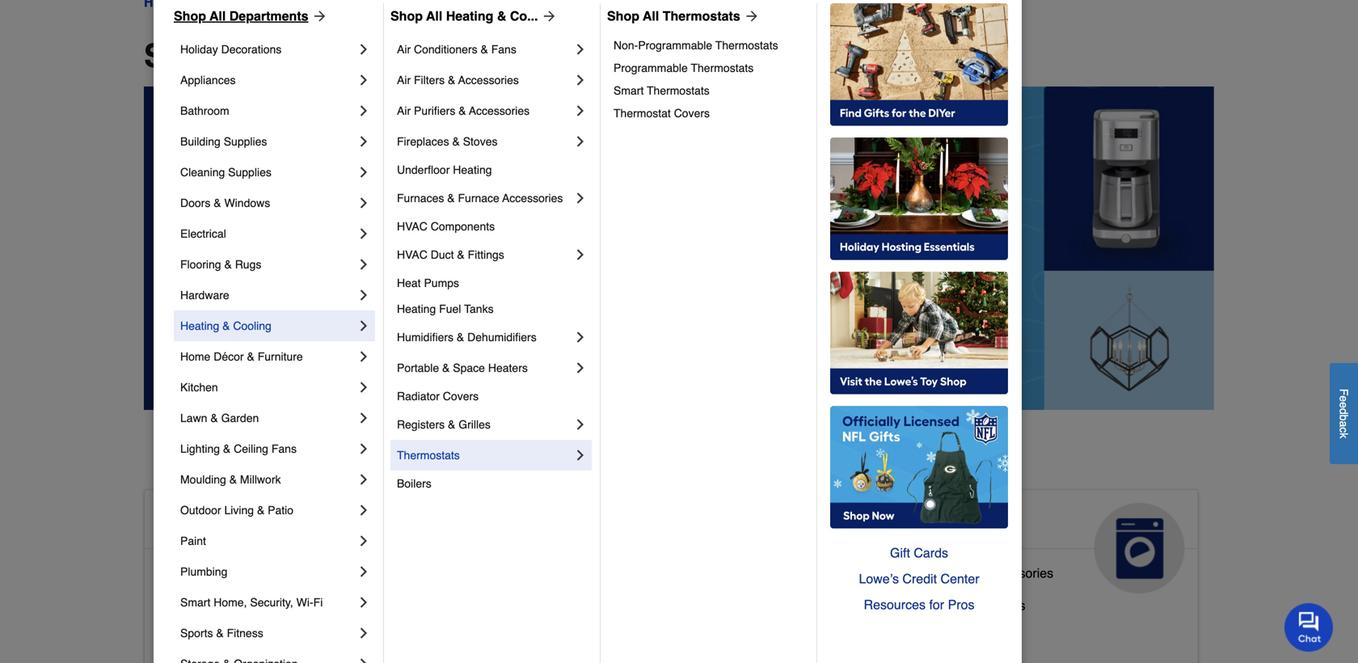 Task type: vqa. For each thing, say whether or not it's contained in the screenshot.
a at the bottom right of the page
yes



Task type: describe. For each thing, give the bounding box(es) containing it.
air for air filters & accessories
[[397, 74, 411, 87]]

chevron right image for fireplaces & stoves
[[573, 133, 589, 150]]

thermostat
[[614, 107, 671, 120]]

chevron right image for air conditioners & fans
[[573, 41, 589, 57]]

smart home, security, wi-fi
[[180, 596, 323, 609]]

conditioners
[[414, 43, 478, 56]]

air for air conditioners & fans
[[397, 43, 411, 56]]

1 vertical spatial programmable
[[614, 61, 688, 74]]

sports
[[180, 627, 213, 640]]

thermostats link
[[397, 440, 573, 471]]

arrow right image
[[538, 8, 558, 24]]

chevron right image for sports & fitness
[[356, 625, 372, 641]]

chevron right image for bathroom
[[356, 103, 372, 119]]

0 vertical spatial home
[[180, 350, 211, 363]]

dehumidifiers
[[468, 331, 537, 344]]

1 vertical spatial appliances
[[878, 509, 999, 535]]

home,
[[214, 596, 247, 609]]

chevron right image for furnaces & furnace accessories
[[573, 190, 589, 206]]

shop all thermostats link
[[607, 6, 760, 26]]

radiator covers
[[397, 390, 479, 403]]

1 e from the top
[[1338, 396, 1351, 402]]

chevron right image for home décor & furniture
[[356, 349, 372, 365]]

building supplies link
[[180, 126, 356, 157]]

accessible home image
[[374, 503, 465, 594]]

cleaning
[[180, 166, 225, 179]]

& right houses,
[[629, 624, 637, 639]]

resources for pros link
[[831, 592, 1008, 618]]

& left cooling
[[223, 319, 230, 332]]

living
[[224, 504, 254, 517]]

doors
[[180, 197, 211, 209]]

kitchen
[[180, 381, 218, 394]]

chevron right image for doors & windows
[[356, 195, 372, 211]]

kitchen link
[[180, 372, 356, 403]]

animal & pet care
[[518, 509, 658, 561]]

air purifiers & accessories
[[397, 104, 530, 117]]

sports & fitness
[[180, 627, 263, 640]]

accessories for air filters & accessories
[[458, 74, 519, 87]]

shop all departments
[[144, 37, 481, 74]]

smart thermostats
[[614, 84, 710, 97]]

heat
[[397, 277, 421, 290]]

chevron right image for registers & grilles
[[573, 416, 589, 433]]

holiday hosting essentials. image
[[831, 137, 1008, 260]]

livestock supplies link
[[518, 588, 625, 620]]

all for thermostats
[[643, 8, 659, 23]]

shop all departments link
[[174, 6, 328, 26]]

shop all heating & co...
[[391, 8, 538, 23]]

arrow right image for shop all thermostats
[[741, 8, 760, 24]]

& right 'filters'
[[448, 74, 456, 87]]

portable & space heaters link
[[397, 353, 573, 383]]

fans for lighting & ceiling fans
[[272, 442, 297, 455]]

accessible bedroom link
[[158, 594, 276, 627]]

& inside the animal & pet care
[[600, 509, 616, 535]]

accessible home
[[158, 509, 345, 535]]

radiator
[[397, 390, 440, 403]]

b
[[1338, 415, 1351, 421]]

animal & pet care link
[[505, 490, 838, 594]]

animal
[[518, 509, 594, 535]]

chevron right image for air purifiers & accessories
[[573, 103, 589, 119]]

0 vertical spatial appliances link
[[180, 65, 356, 95]]

underfloor heating link
[[397, 157, 589, 183]]

credit
[[903, 571, 937, 586]]

air conditioners & fans link
[[397, 34, 573, 65]]

chevron right image for air filters & accessories
[[573, 72, 589, 88]]

& right doors
[[214, 197, 221, 209]]

moulding & millwork
[[180, 473, 281, 486]]

heating fuel tanks
[[397, 302, 494, 315]]

chevron right image for hardware
[[356, 287, 372, 303]]

enjoy savings year-round. no matter what you're shopping for, find what you need at a great price. image
[[144, 87, 1215, 410]]

heat pumps link
[[397, 270, 589, 296]]

chevron right image for portable & space heaters
[[573, 360, 589, 376]]

accessible entry & home
[[158, 630, 304, 645]]

humidifiers & dehumidifiers
[[397, 331, 537, 344]]

& left co...
[[497, 8, 507, 23]]

lowe's
[[859, 571, 899, 586]]

lighting
[[180, 442, 220, 455]]

beverage & wine chillers
[[878, 598, 1026, 613]]

& right duct
[[457, 248, 465, 261]]

shop for shop all thermostats
[[607, 8, 640, 23]]

décor
[[214, 350, 244, 363]]

co...
[[510, 8, 538, 23]]

duct
[[431, 248, 454, 261]]

beverage & wine chillers link
[[878, 594, 1026, 627]]

programmable thermostats link
[[614, 57, 805, 79]]

lawn & garden link
[[180, 403, 356, 433]]

accessible bathroom
[[158, 566, 279, 581]]

chevron right image for humidifiers & dehumidifiers
[[573, 329, 589, 345]]

chevron right image for outdoor living & patio
[[356, 502, 372, 518]]

electrical link
[[180, 218, 356, 249]]

care
[[518, 535, 568, 561]]

d
[[1338, 408, 1351, 415]]

& right décor
[[247, 350, 255, 363]]

accessories for appliance parts & accessories
[[984, 566, 1054, 581]]

flooring
[[180, 258, 221, 271]]

non-programmable thermostats link
[[614, 34, 805, 57]]

thermostats inside smart thermostats link
[[647, 84, 710, 97]]

chevron right image for holiday decorations
[[356, 41, 372, 57]]

& left furnace
[[447, 192, 455, 205]]

& left ceiling
[[223, 442, 231, 455]]

lighting & ceiling fans
[[180, 442, 297, 455]]

patio
[[268, 504, 294, 517]]

departments for shop all departments
[[283, 37, 481, 74]]

windows
[[224, 197, 270, 209]]

heating down "hardware"
[[180, 319, 219, 332]]

shop all thermostats
[[607, 8, 741, 23]]

hardware
[[180, 289, 229, 302]]

appliances image
[[1095, 503, 1185, 594]]

pet beds, houses, & furniture
[[518, 624, 693, 639]]

find gifts for the diyer. image
[[831, 3, 1008, 126]]

chevron right image for lawn & garden
[[356, 410, 372, 426]]

gift
[[890, 545, 911, 560]]

portable
[[397, 361, 439, 374]]

supplies for building supplies
[[224, 135, 267, 148]]

registers & grilles
[[397, 418, 491, 431]]

chevron right image for smart home, security, wi-fi
[[356, 594, 372, 611]]

chillers
[[983, 598, 1026, 613]]

sports & fitness link
[[180, 618, 356, 649]]

chevron right image for kitchen
[[356, 379, 372, 395]]

smart for smart home, security, wi-fi
[[180, 596, 211, 609]]

building
[[180, 135, 221, 148]]

livestock
[[518, 592, 572, 606]]

holiday
[[180, 43, 218, 56]]

shop all heating & co... link
[[391, 6, 558, 26]]

accessible for accessible home
[[158, 509, 276, 535]]

thermostats inside thermostats link
[[397, 449, 460, 462]]

& right entry
[[257, 630, 266, 645]]

thermostats inside shop all thermostats link
[[663, 8, 741, 23]]

non-programmable thermostats
[[614, 39, 778, 52]]

holiday decorations
[[180, 43, 282, 56]]

0 vertical spatial appliances
[[180, 74, 236, 87]]

1 vertical spatial appliances link
[[865, 490, 1198, 594]]

accessible for accessible bedroom
[[158, 598, 220, 613]]

air for air purifiers & accessories
[[397, 104, 411, 117]]

bedroom
[[223, 598, 276, 613]]

& down the accessible bedroom "link"
[[216, 627, 224, 640]]

radiator covers link
[[397, 383, 589, 409]]

beds,
[[541, 624, 574, 639]]

heating & cooling link
[[180, 311, 356, 341]]

chevron right image for hvac duct & fittings
[[573, 247, 589, 263]]

shop for shop all departments
[[174, 8, 206, 23]]

cards
[[914, 545, 949, 560]]

& left millwork
[[229, 473, 237, 486]]

chevron right image for thermostats
[[573, 447, 589, 463]]

air filters & accessories
[[397, 74, 519, 87]]

& inside 'link'
[[452, 135, 460, 148]]

doors & windows link
[[180, 188, 356, 218]]

hvac components
[[397, 220, 495, 233]]



Task type: locate. For each thing, give the bounding box(es) containing it.
shop
[[174, 8, 206, 23], [391, 8, 423, 23], [607, 8, 640, 23]]

0 vertical spatial air
[[397, 43, 411, 56]]

lawn & garden
[[180, 412, 259, 425]]

arrow right image inside shop all departments link
[[309, 8, 328, 24]]

houses,
[[578, 624, 625, 639]]

fans right ceiling
[[272, 442, 297, 455]]

e up b
[[1338, 402, 1351, 408]]

shop up non-
[[607, 8, 640, 23]]

2 hvac from the top
[[397, 248, 428, 261]]

0 vertical spatial pet
[[622, 509, 658, 535]]

cleaning supplies link
[[180, 157, 356, 188]]

supplies up windows
[[228, 166, 272, 179]]

air filters & accessories link
[[397, 65, 573, 95]]

1 vertical spatial fans
[[272, 442, 297, 455]]

shop for shop all heating & co...
[[391, 8, 423, 23]]

wine
[[950, 598, 979, 613]]

all for departments
[[210, 8, 226, 23]]

& right 'parts'
[[973, 566, 981, 581]]

supplies for livestock supplies
[[576, 592, 625, 606]]

0 horizontal spatial fans
[[272, 442, 297, 455]]

arrow right image inside shop all thermostats link
[[741, 8, 760, 24]]

a
[[1338, 421, 1351, 427]]

hvac for hvac duct & fittings
[[397, 248, 428, 261]]

& right lawn
[[211, 412, 218, 425]]

gift cards link
[[831, 540, 1008, 566]]

shop all departments
[[174, 8, 309, 23]]

thermostats up programmable thermostats link
[[716, 39, 778, 52]]

chevron right image for building supplies
[[356, 133, 372, 150]]

& inside "link"
[[457, 331, 464, 344]]

appliances
[[180, 74, 236, 87], [878, 509, 999, 535]]

2 vertical spatial supplies
[[576, 592, 625, 606]]

4 accessible from the top
[[158, 630, 220, 645]]

accessories down 'air conditioners & fans' "link"
[[458, 74, 519, 87]]

thermostats inside programmable thermostats link
[[691, 61, 754, 74]]

2 horizontal spatial shop
[[607, 8, 640, 23]]

thermostats up non-programmable thermostats
[[663, 8, 741, 23]]

shop up conditioners at left top
[[391, 8, 423, 23]]

fi
[[313, 596, 323, 609]]

bathroom up building
[[180, 104, 229, 117]]

doors & windows
[[180, 197, 270, 209]]

accessories for air purifiers & accessories
[[469, 104, 530, 117]]

1 vertical spatial departments
[[283, 37, 481, 74]]

smart for smart thermostats
[[614, 84, 644, 97]]

chevron right image for appliances
[[356, 72, 372, 88]]

shop up holiday
[[174, 8, 206, 23]]

0 vertical spatial bathroom
[[180, 104, 229, 117]]

appliance parts & accessories
[[878, 566, 1054, 581]]

smart up sports in the left of the page
[[180, 596, 211, 609]]

portable & space heaters
[[397, 361, 528, 374]]

1 air from the top
[[397, 43, 411, 56]]

covers for radiator covers
[[443, 390, 479, 403]]

chevron right image for cleaning supplies
[[356, 164, 372, 180]]

& right animal
[[600, 509, 616, 535]]

appliance
[[878, 566, 935, 581]]

appliances link down decorations
[[180, 65, 356, 95]]

all up non-programmable thermostats
[[643, 8, 659, 23]]

accessories for furnaces & furnace accessories
[[502, 192, 563, 205]]

0 vertical spatial covers
[[674, 107, 710, 120]]

lawn
[[180, 412, 207, 425]]

departments up purifiers
[[283, 37, 481, 74]]

pet inside the animal & pet care
[[622, 509, 658, 535]]

arrow right image for shop all departments
[[309, 8, 328, 24]]

outdoor living & patio
[[180, 504, 294, 517]]

covers down portable & space heaters
[[443, 390, 479, 403]]

2 accessible from the top
[[158, 566, 220, 581]]

all for heating
[[426, 8, 443, 23]]

arrow right image up non-programmable thermostats link at the top of the page
[[741, 8, 760, 24]]

1 vertical spatial home
[[282, 509, 345, 535]]

1 horizontal spatial pet
[[622, 509, 658, 535]]

1 arrow right image from the left
[[309, 8, 328, 24]]

chevron right image for flooring & rugs
[[356, 256, 372, 273]]

accessible for accessible entry & home
[[158, 630, 220, 645]]

0 vertical spatial supplies
[[224, 135, 267, 148]]

wi-
[[297, 596, 314, 609]]

air left 'filters'
[[397, 74, 411, 87]]

1 horizontal spatial appliances
[[878, 509, 999, 535]]

lowe's credit center link
[[831, 566, 1008, 592]]

fittings
[[468, 248, 504, 261]]

0 vertical spatial departments
[[229, 8, 309, 23]]

0 horizontal spatial covers
[[443, 390, 479, 403]]

1 vertical spatial smart
[[180, 596, 211, 609]]

fuel
[[439, 302, 461, 315]]

animal & pet care image
[[734, 503, 825, 594]]

registers & grilles link
[[397, 409, 573, 440]]

officially licensed n f l gifts. shop now. image
[[831, 406, 1008, 529]]

furnaces & furnace accessories
[[397, 192, 563, 205]]

& left rugs
[[224, 258, 232, 271]]

components
[[431, 220, 495, 233]]

home décor & furniture
[[180, 350, 303, 363]]

thermostats down registers
[[397, 449, 460, 462]]

programmable
[[638, 39, 713, 52], [614, 61, 688, 74]]

1 horizontal spatial arrow right image
[[741, 8, 760, 24]]

1 accessible from the top
[[158, 509, 276, 535]]

supplies inside building supplies link
[[224, 135, 267, 148]]

entry
[[223, 630, 253, 645]]

chevron right image for plumbing
[[356, 564, 372, 580]]

0 vertical spatial hvac
[[397, 220, 428, 233]]

2 arrow right image from the left
[[741, 8, 760, 24]]

& up air filters & accessories link
[[481, 43, 488, 56]]

all
[[210, 8, 226, 23], [426, 8, 443, 23], [643, 8, 659, 23], [233, 37, 274, 74]]

& right purifiers
[[459, 104, 466, 117]]

boilers link
[[397, 471, 589, 497]]

for
[[930, 597, 945, 612]]

thermostats down the programmable thermostats
[[647, 84, 710, 97]]

appliances up cards
[[878, 509, 999, 535]]

air inside "link"
[[397, 43, 411, 56]]

& left patio
[[257, 504, 265, 517]]

&
[[497, 8, 507, 23], [481, 43, 488, 56], [448, 74, 456, 87], [459, 104, 466, 117], [452, 135, 460, 148], [447, 192, 455, 205], [214, 197, 221, 209], [457, 248, 465, 261], [224, 258, 232, 271], [223, 319, 230, 332], [457, 331, 464, 344], [247, 350, 255, 363], [442, 361, 450, 374], [211, 412, 218, 425], [448, 418, 456, 431], [223, 442, 231, 455], [229, 473, 237, 486], [257, 504, 265, 517], [600, 509, 616, 535], [973, 566, 981, 581], [937, 598, 946, 613], [629, 624, 637, 639], [216, 627, 224, 640], [257, 630, 266, 645]]

smart up thermostat
[[614, 84, 644, 97]]

livestock supplies
[[518, 592, 625, 606]]

chevron right image for moulding & millwork
[[356, 471, 372, 488]]

1 horizontal spatial furniture
[[641, 624, 693, 639]]

f
[[1338, 389, 1351, 396]]

heating up furnace
[[453, 163, 492, 176]]

smart home, security, wi-fi link
[[180, 587, 356, 618]]

heating down heat
[[397, 302, 436, 315]]

2 vertical spatial air
[[397, 104, 411, 117]]

furniture inside "link"
[[641, 624, 693, 639]]

resources for pros
[[864, 597, 975, 612]]

hvac down the furnaces
[[397, 220, 428, 233]]

0 horizontal spatial arrow right image
[[309, 8, 328, 24]]

furniture
[[258, 350, 303, 363], [641, 624, 693, 639]]

fans up air filters & accessories link
[[491, 43, 517, 56]]

0 horizontal spatial appliances link
[[180, 65, 356, 95]]

1 vertical spatial covers
[[443, 390, 479, 403]]

supplies
[[224, 135, 267, 148], [228, 166, 272, 179], [576, 592, 625, 606]]

plumbing
[[180, 565, 228, 578]]

building supplies
[[180, 135, 267, 148]]

chat invite button image
[[1285, 603, 1334, 652]]

1 horizontal spatial shop
[[391, 8, 423, 23]]

departments up holiday decorations "link"
[[229, 8, 309, 23]]

programmable up the programmable thermostats
[[638, 39, 713, 52]]

programmable up smart thermostats
[[614, 61, 688, 74]]

covers for thermostat covers
[[674, 107, 710, 120]]

all up conditioners at left top
[[426, 8, 443, 23]]

flooring & rugs link
[[180, 249, 356, 280]]

air left purifiers
[[397, 104, 411, 117]]

1 horizontal spatial covers
[[674, 107, 710, 120]]

0 horizontal spatial furniture
[[258, 350, 303, 363]]

1 hvac from the top
[[397, 220, 428, 233]]

departments for shop all departments
[[229, 8, 309, 23]]

hvac duct & fittings
[[397, 248, 504, 261]]

beverage
[[878, 598, 934, 613]]

underfloor heating
[[397, 163, 492, 176]]

air left conditioners at left top
[[397, 43, 411, 56]]

3 shop from the left
[[607, 8, 640, 23]]

outdoor living & patio link
[[180, 495, 356, 526]]

supplies up houses,
[[576, 592, 625, 606]]

plumbing link
[[180, 556, 356, 587]]

1 vertical spatial hvac
[[397, 248, 428, 261]]

tanks
[[464, 302, 494, 315]]

supplies inside "cleaning supplies" link
[[228, 166, 272, 179]]

chevron right image for electrical
[[356, 226, 372, 242]]

3 air from the top
[[397, 104, 411, 117]]

accessible inside "link"
[[158, 598, 220, 613]]

fireplaces & stoves
[[397, 135, 498, 148]]

fans inside "link"
[[491, 43, 517, 56]]

chevron right image
[[356, 72, 372, 88], [573, 72, 589, 88], [573, 103, 589, 119], [573, 133, 589, 150], [356, 195, 372, 211], [356, 226, 372, 242], [573, 247, 589, 263], [356, 287, 372, 303], [356, 318, 372, 334], [573, 329, 589, 345], [356, 410, 372, 426], [356, 441, 372, 457], [573, 447, 589, 463], [356, 502, 372, 518], [356, 533, 372, 549], [356, 594, 372, 611], [356, 625, 372, 641], [356, 656, 372, 663]]

accessories
[[458, 74, 519, 87], [469, 104, 530, 117], [502, 192, 563, 205], [984, 566, 1054, 581]]

fans
[[491, 43, 517, 56], [272, 442, 297, 455]]

1 horizontal spatial appliances link
[[865, 490, 1198, 594]]

hvac for hvac components
[[397, 220, 428, 233]]

1 vertical spatial bathroom
[[223, 566, 279, 581]]

& down fuel
[[457, 331, 464, 344]]

air purifiers & accessories link
[[397, 95, 573, 126]]

visit the lowe's toy shop. image
[[831, 272, 1008, 395]]

cooling
[[233, 319, 272, 332]]

& left grilles
[[448, 418, 456, 431]]

bathroom link
[[180, 95, 356, 126]]

pumps
[[424, 277, 459, 290]]

underfloor
[[397, 163, 450, 176]]

arrow right image
[[309, 8, 328, 24], [741, 8, 760, 24]]

fitness
[[227, 627, 263, 640]]

supplies up "cleaning supplies"
[[224, 135, 267, 148]]

flooring & rugs
[[180, 258, 262, 271]]

outdoor
[[180, 504, 221, 517]]

& left stoves
[[452, 135, 460, 148]]

holiday decorations link
[[180, 34, 356, 65]]

1 vertical spatial pet
[[518, 624, 537, 639]]

chevron right image for lighting & ceiling fans
[[356, 441, 372, 457]]

2 vertical spatial home
[[269, 630, 304, 645]]

thermostats inside non-programmable thermostats link
[[716, 39, 778, 52]]

thermostats up smart thermostats link on the top of page
[[691, 61, 754, 74]]

& left pros
[[937, 598, 946, 613]]

heating up air conditioners & fans on the top left
[[446, 8, 494, 23]]

shop
[[144, 37, 225, 74]]

accessible
[[158, 509, 276, 535], [158, 566, 220, 581], [158, 598, 220, 613], [158, 630, 220, 645]]

0 vertical spatial fans
[[491, 43, 517, 56]]

2 air from the top
[[397, 74, 411, 87]]

bathroom up smart home, security, wi-fi
[[223, 566, 279, 581]]

cleaning supplies
[[180, 166, 272, 179]]

0 vertical spatial smart
[[614, 84, 644, 97]]

1 horizontal spatial smart
[[614, 84, 644, 97]]

furniture up kitchen link
[[258, 350, 303, 363]]

furniture right houses,
[[641, 624, 693, 639]]

f e e d b a c k button
[[1330, 363, 1359, 464]]

accessible home link
[[145, 490, 478, 594]]

1 vertical spatial supplies
[[228, 166, 272, 179]]

1 vertical spatial air
[[397, 74, 411, 87]]

c
[[1338, 427, 1351, 433]]

supplies for cleaning supplies
[[228, 166, 272, 179]]

accessible for accessible bathroom
[[158, 566, 220, 581]]

2 e from the top
[[1338, 402, 1351, 408]]

appliances link up the chillers
[[865, 490, 1198, 594]]

accessories down air filters & accessories link
[[469, 104, 530, 117]]

all down shop all departments link
[[233, 37, 274, 74]]

stoves
[[463, 135, 498, 148]]

accessories up hvac components link
[[502, 192, 563, 205]]

& left space
[[442, 361, 450, 374]]

appliances link
[[180, 65, 356, 95], [865, 490, 1198, 594]]

thermostats
[[663, 8, 741, 23], [716, 39, 778, 52], [691, 61, 754, 74], [647, 84, 710, 97], [397, 449, 460, 462]]

arrow right image up 'shop all departments'
[[309, 8, 328, 24]]

smart
[[614, 84, 644, 97], [180, 596, 211, 609]]

heaters
[[488, 361, 528, 374]]

accessories up the chillers
[[984, 566, 1054, 581]]

chevron right image for paint
[[356, 533, 372, 549]]

grilles
[[459, 418, 491, 431]]

0 horizontal spatial shop
[[174, 8, 206, 23]]

thermostat covers
[[614, 107, 710, 120]]

center
[[941, 571, 980, 586]]

fans for air conditioners & fans
[[491, 43, 517, 56]]

appliances down holiday
[[180, 74, 236, 87]]

ceiling
[[234, 442, 268, 455]]

furnaces & furnace accessories link
[[397, 183, 573, 213]]

& inside "link"
[[481, 43, 488, 56]]

0 horizontal spatial smart
[[180, 596, 211, 609]]

3 accessible from the top
[[158, 598, 220, 613]]

1 shop from the left
[[174, 8, 206, 23]]

1 vertical spatial furniture
[[641, 624, 693, 639]]

hvac up heat
[[397, 248, 428, 261]]

supplies inside livestock supplies link
[[576, 592, 625, 606]]

0 vertical spatial furniture
[[258, 350, 303, 363]]

heating fuel tanks link
[[397, 296, 589, 322]]

programmable thermostats
[[614, 61, 754, 74]]

chevron right image
[[356, 41, 372, 57], [573, 41, 589, 57], [356, 103, 372, 119], [356, 133, 372, 150], [356, 164, 372, 180], [573, 190, 589, 206], [356, 256, 372, 273], [356, 349, 372, 365], [573, 360, 589, 376], [356, 379, 372, 395], [573, 416, 589, 433], [356, 471, 372, 488], [356, 564, 372, 580]]

0 horizontal spatial appliances
[[180, 74, 236, 87]]

chevron right image for heating & cooling
[[356, 318, 372, 334]]

0 vertical spatial programmable
[[638, 39, 713, 52]]

covers down smart thermostats link on the top of page
[[674, 107, 710, 120]]

all up holiday decorations on the top of page
[[210, 8, 226, 23]]

e up d
[[1338, 396, 1351, 402]]

2 shop from the left
[[391, 8, 423, 23]]

0 horizontal spatial pet
[[518, 624, 537, 639]]

1 horizontal spatial fans
[[491, 43, 517, 56]]



